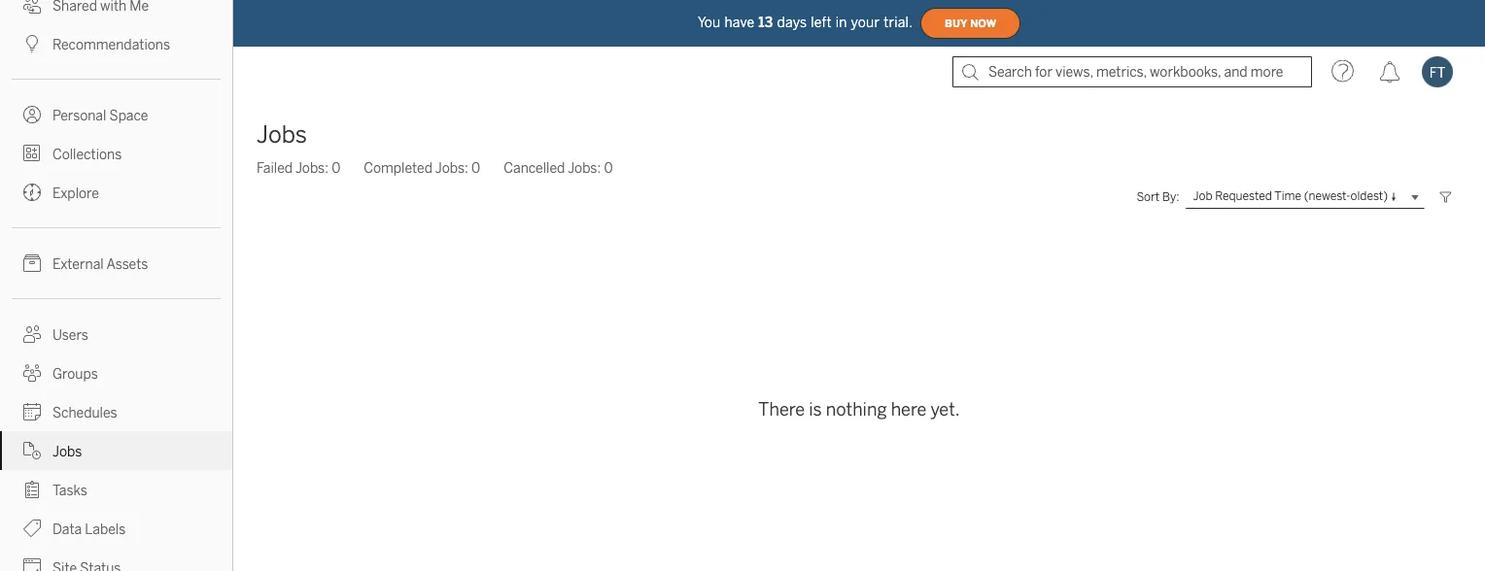 Task type: vqa. For each thing, say whether or not it's contained in the screenshot.
the
no



Task type: describe. For each thing, give the bounding box(es) containing it.
jobs link
[[0, 432, 232, 470]]

job
[[1193, 189, 1213, 203]]

schedules link
[[0, 393, 232, 432]]

tasks link
[[0, 470, 232, 509]]

there
[[758, 399, 805, 420]]

by:
[[1162, 190, 1179, 204]]

job requested time (newest-oldest)
[[1193, 189, 1388, 203]]

external assets
[[52, 256, 148, 272]]

users link
[[0, 315, 232, 354]]

failed jobs: 0
[[257, 160, 340, 176]]

buy now button
[[921, 8, 1021, 39]]

(newest-
[[1304, 189, 1351, 203]]

oldest)
[[1351, 189, 1388, 203]]

completed
[[364, 160, 433, 176]]

collections
[[52, 146, 122, 162]]

data labels link
[[0, 509, 232, 548]]

external
[[52, 256, 104, 272]]

your
[[851, 14, 880, 30]]

explore
[[52, 185, 99, 201]]

0 for failed jobs: 0
[[332, 160, 340, 176]]

jobs: for completed
[[435, 160, 468, 176]]

in
[[836, 14, 847, 30]]

data labels
[[52, 521, 126, 537]]

0 vertical spatial jobs
[[257, 121, 307, 149]]

buy
[[945, 17, 967, 29]]

here
[[891, 399, 927, 420]]

jobs: for failed
[[295, 160, 328, 176]]

0 for cancelled jobs: 0
[[604, 160, 613, 176]]

now
[[970, 17, 996, 29]]

yet.
[[931, 399, 960, 420]]

personal
[[52, 107, 106, 123]]

users
[[52, 327, 88, 343]]

jobs: for cancelled
[[568, 160, 601, 176]]

you
[[698, 14, 721, 30]]

there is nothing here yet.
[[758, 399, 960, 420]]



Task type: locate. For each thing, give the bounding box(es) containing it.
buy now
[[945, 17, 996, 29]]

personal space link
[[0, 95, 232, 134]]

days
[[777, 14, 807, 30]]

0 left 'cancelled'
[[471, 160, 480, 176]]

jobs: right 'cancelled'
[[568, 160, 601, 176]]

trial.
[[884, 14, 913, 30]]

3 0 from the left
[[604, 160, 613, 176]]

sort by:
[[1137, 190, 1179, 204]]

0 horizontal spatial 0
[[332, 160, 340, 176]]

2 jobs: from the left
[[435, 160, 468, 176]]

1 horizontal spatial jobs:
[[435, 160, 468, 176]]

job requested time (newest-oldest) button
[[1185, 186, 1425, 209]]

jobs
[[257, 121, 307, 149], [52, 444, 82, 460]]

data
[[52, 521, 82, 537]]

1 jobs: from the left
[[295, 160, 328, 176]]

tasks
[[52, 483, 87, 499]]

is
[[809, 399, 822, 420]]

0 horizontal spatial jobs
[[52, 444, 82, 460]]

1 horizontal spatial jobs
[[257, 121, 307, 149]]

Search for views, metrics, workbooks, and more text field
[[952, 56, 1312, 87]]

you have 13 days left in your trial.
[[698, 14, 913, 30]]

explore link
[[0, 173, 232, 212]]

jobs up failed
[[257, 121, 307, 149]]

13
[[758, 14, 773, 30]]

2 horizontal spatial jobs:
[[568, 160, 601, 176]]

0 horizontal spatial jobs:
[[295, 160, 328, 176]]

time
[[1274, 189, 1301, 203]]

sort
[[1137, 190, 1160, 204]]

1 0 from the left
[[332, 160, 340, 176]]

cancelled jobs: 0
[[504, 160, 613, 176]]

groups link
[[0, 354, 232, 393]]

0
[[332, 160, 340, 176], [471, 160, 480, 176], [604, 160, 613, 176]]

1 horizontal spatial 0
[[471, 160, 480, 176]]

nothing
[[826, 399, 887, 420]]

external assets link
[[0, 244, 232, 283]]

failed
[[257, 160, 293, 176]]

personal space
[[52, 107, 148, 123]]

0 right 'cancelled'
[[604, 160, 613, 176]]

assets
[[106, 256, 148, 272]]

collections link
[[0, 134, 232, 173]]

jobs:
[[295, 160, 328, 176], [435, 160, 468, 176], [568, 160, 601, 176]]

left
[[811, 14, 832, 30]]

3 jobs: from the left
[[568, 160, 601, 176]]

jobs: right failed
[[295, 160, 328, 176]]

cancelled
[[504, 160, 565, 176]]

recommendations
[[52, 36, 170, 52]]

labels
[[85, 521, 126, 537]]

completed jobs: 0
[[364, 160, 480, 176]]

recommendations link
[[0, 24, 232, 63]]

jobs up tasks
[[52, 444, 82, 460]]

requested
[[1215, 189, 1272, 203]]

jobs: right the completed
[[435, 160, 468, 176]]

schedules
[[52, 405, 117, 421]]

2 0 from the left
[[471, 160, 480, 176]]

space
[[109, 107, 148, 123]]

0 for completed jobs: 0
[[471, 160, 480, 176]]

have
[[725, 14, 755, 30]]

2 horizontal spatial 0
[[604, 160, 613, 176]]

1 vertical spatial jobs
[[52, 444, 82, 460]]

0 right failed
[[332, 160, 340, 176]]

groups
[[52, 366, 98, 382]]



